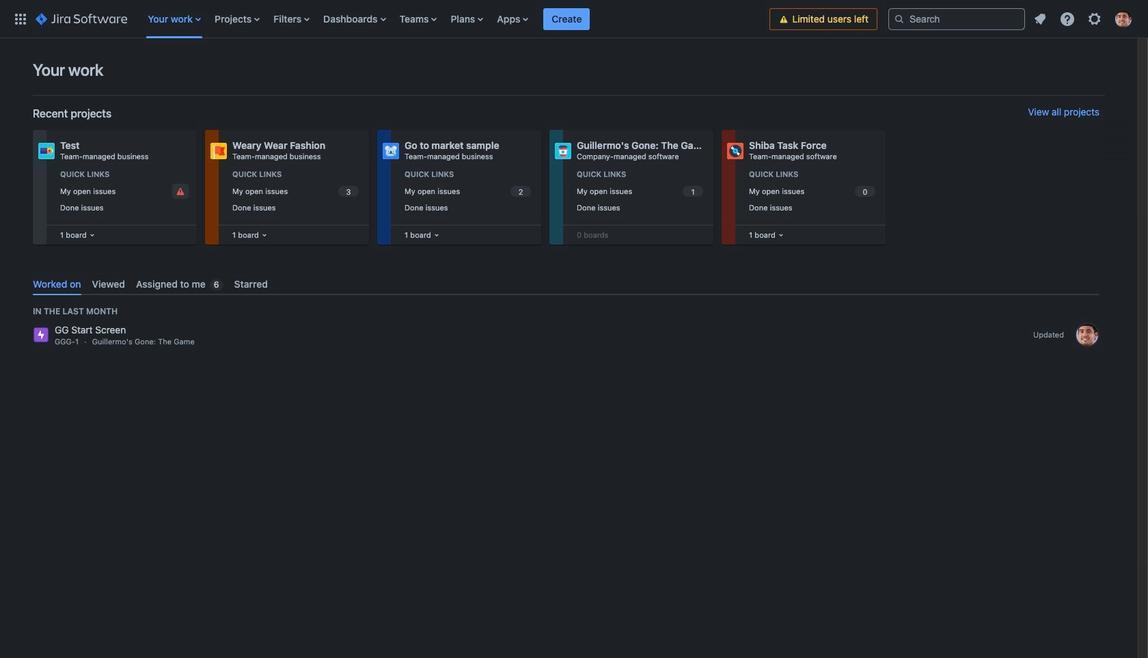 Task type: describe. For each thing, give the bounding box(es) containing it.
0 horizontal spatial list
[[141, 0, 770, 38]]

4 board image from the left
[[776, 230, 787, 241]]

help image
[[1060, 11, 1076, 27]]

notifications image
[[1032, 11, 1049, 27]]

primary element
[[8, 0, 770, 38]]

settings image
[[1087, 11, 1103, 27]]

appswitcher icon image
[[12, 11, 29, 27]]

search image
[[894, 13, 905, 24]]



Task type: vqa. For each thing, say whether or not it's contained in the screenshot.
list
yes



Task type: locate. For each thing, give the bounding box(es) containing it.
board image
[[87, 230, 98, 241], [259, 230, 270, 241], [431, 230, 442, 241], [776, 230, 787, 241]]

banner
[[0, 0, 1148, 38]]

Search field
[[889, 8, 1025, 30]]

jira software image
[[36, 11, 127, 27], [36, 11, 127, 27]]

1 horizontal spatial list
[[1028, 6, 1140, 31]]

tab list
[[27, 273, 1105, 295]]

None search field
[[889, 8, 1025, 30]]

your profile and settings image
[[1116, 11, 1132, 27]]

list
[[141, 0, 770, 38], [1028, 6, 1140, 31]]

3 board image from the left
[[431, 230, 442, 241]]

list item
[[544, 0, 590, 38]]

2 board image from the left
[[259, 230, 270, 241]]

1 board image from the left
[[87, 230, 98, 241]]



